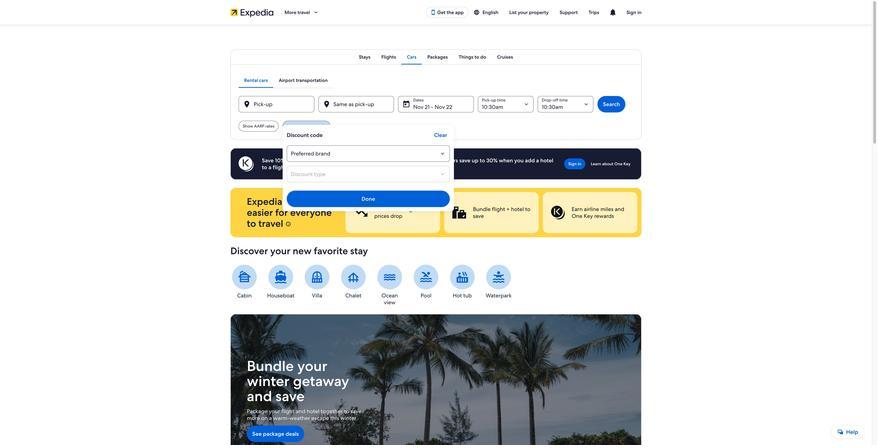 Task type: locate. For each thing, give the bounding box(es) containing it.
code
[[310, 132, 323, 139]]

key right about at the right of the page
[[624, 161, 631, 166]]

xsmall image
[[286, 221, 291, 227]]

get for get the app
[[438, 9, 446, 15]]

houseboat button
[[267, 265, 295, 299]]

and inside earn airline miles and one key rewards
[[615, 206, 625, 213]]

1 horizontal spatial more
[[293, 157, 307, 164]]

to down expedia
[[247, 217, 256, 230]]

1 horizontal spatial nov
[[435, 103, 445, 111]]

get
[[438, 9, 446, 15], [375, 206, 384, 213]]

1 vertical spatial sign
[[569, 161, 577, 166]]

on left warm-
[[261, 414, 268, 422]]

save inside save 10% or more on over 100,000 hotels with member prices. also, members save up to 30% when you add a hotel to a flight
[[460, 157, 471, 164]]

hotel left "together"
[[307, 408, 320, 415]]

save inside bundle flight + hotel to save
[[473, 212, 484, 220]]

0 vertical spatial one
[[615, 161, 623, 166]]

1 vertical spatial hotel
[[512, 206, 524, 213]]

clear button
[[432, 129, 450, 141]]

to inside bundle flight + hotel to save
[[526, 206, 531, 213]]

bundle inside bundle your winter getaway and save package your flight and hotel together to save more on a warm-weather escape this winter.
[[247, 357, 294, 375]]

more right or at the left
[[293, 157, 307, 164]]

0 vertical spatial and
[[615, 206, 625, 213]]

0 vertical spatial sign
[[627, 9, 637, 15]]

a
[[537, 157, 540, 164], [269, 164, 272, 171], [269, 414, 272, 422]]

2 discount from the top
[[287, 132, 309, 139]]

things
[[459, 54, 474, 60]]

flight up deals at the bottom of the page
[[282, 408, 295, 415]]

bundle for flight
[[473, 206, 491, 213]]

your for list
[[518, 9, 528, 15]]

1 horizontal spatial and
[[296, 408, 306, 415]]

a left warm-
[[269, 414, 272, 422]]

get left alerts
[[375, 206, 384, 213]]

in right the communication center icon
[[638, 9, 642, 15]]

more travel
[[285, 9, 310, 15]]

one inside earn airline miles and one key rewards
[[572, 212, 583, 220]]

waterpark
[[486, 292, 512, 299]]

-
[[431, 103, 434, 111]]

discount
[[287, 123, 304, 129], [287, 132, 309, 139]]

1 horizontal spatial get
[[438, 9, 446, 15]]

together
[[321, 408, 343, 415]]

list
[[510, 9, 517, 15]]

flight
[[273, 164, 286, 171], [405, 206, 418, 213], [492, 206, 506, 213], [282, 408, 295, 415]]

flight left + in the right of the page
[[492, 206, 506, 213]]

1 vertical spatial more
[[247, 414, 260, 422]]

when
[[499, 157, 513, 164]]

more
[[293, 157, 307, 164], [247, 414, 260, 422]]

1 vertical spatial bundle
[[247, 357, 294, 375]]

1 horizontal spatial in
[[638, 9, 642, 15]]

0 vertical spatial bundle
[[473, 206, 491, 213]]

support
[[560, 9, 578, 15]]

0 vertical spatial get
[[438, 9, 446, 15]]

0 horizontal spatial nov
[[414, 103, 424, 111]]

airline
[[585, 206, 600, 213]]

see package deals link
[[247, 426, 305, 442]]

to left do
[[475, 54, 480, 60]]

sign in right the communication center icon
[[627, 9, 642, 15]]

and right warm-
[[296, 408, 306, 415]]

weather
[[290, 414, 310, 422]]

cabin button
[[231, 265, 259, 299]]

earn
[[572, 206, 583, 213]]

over
[[316, 157, 327, 164]]

one
[[615, 161, 623, 166], [572, 212, 583, 220]]

cars link
[[402, 49, 422, 64]]

1 vertical spatial one
[[572, 212, 583, 220]]

0 vertical spatial tab list
[[231, 49, 642, 64]]

1 vertical spatial sign in
[[569, 161, 582, 166]]

hotel inside save 10% or more on over 100,000 hotels with member prices. also, members save up to 30% when you add a hotel to a flight
[[541, 157, 554, 164]]

flight inside save 10% or more on over 100,000 hotels with member prices. also, members save up to 30% when you add a hotel to a flight
[[273, 164, 286, 171]]

1 vertical spatial tab list
[[239, 73, 334, 88]]

1 discount from the top
[[287, 123, 304, 129]]

0 horizontal spatial in
[[578, 161, 582, 166]]

1 horizontal spatial one
[[615, 161, 623, 166]]

package
[[263, 430, 285, 437]]

houseboat
[[267, 292, 295, 299]]

in inside main content
[[578, 161, 582, 166]]

2 vertical spatial hotel
[[307, 408, 320, 415]]

nov left the 21
[[414, 103, 424, 111]]

flight inside bundle flight + hotel to save
[[492, 206, 506, 213]]

0 vertical spatial sign in
[[627, 9, 642, 15]]

do
[[481, 54, 487, 60]]

2 nov from the left
[[435, 103, 445, 111]]

communication center icon image
[[609, 8, 618, 16]]

sign in inside bundle your winter getaway and save main content
[[569, 161, 582, 166]]

0 horizontal spatial get
[[375, 206, 384, 213]]

3 out of 3 element
[[543, 192, 638, 233]]

hot tub
[[453, 292, 472, 299]]

packages
[[428, 54, 448, 60]]

a left 10%
[[269, 164, 272, 171]]

0 vertical spatial more
[[293, 157, 307, 164]]

0 horizontal spatial one
[[572, 212, 583, 220]]

0 horizontal spatial bundle
[[247, 357, 294, 375]]

0 vertical spatial discount
[[287, 123, 304, 129]]

travel left trailing image
[[298, 9, 310, 15]]

your for discover
[[271, 245, 291, 257]]

travel inside dropdown button
[[298, 9, 310, 15]]

more up see
[[247, 414, 260, 422]]

a right add
[[537, 157, 540, 164]]

clear
[[435, 132, 448, 139]]

sign left learn
[[569, 161, 577, 166]]

see
[[253, 430, 262, 437]]

0 horizontal spatial on
[[261, 414, 268, 422]]

hot tub button
[[449, 265, 477, 299]]

discount down the 'discount codes'
[[287, 132, 309, 139]]

sign in link
[[565, 158, 586, 169]]

0 vertical spatial in
[[638, 9, 642, 15]]

0 horizontal spatial sign
[[569, 161, 577, 166]]

on left over
[[308, 157, 315, 164]]

1 vertical spatial travel
[[259, 217, 284, 230]]

discount codes
[[287, 123, 316, 129]]

hotel right add
[[541, 157, 554, 164]]

save left + in the right of the page
[[473, 212, 484, 220]]

learn
[[591, 161, 602, 166]]

0 horizontal spatial key
[[584, 212, 594, 220]]

0 vertical spatial on
[[308, 157, 315, 164]]

1 vertical spatial and
[[247, 387, 272, 405]]

to right + in the right of the page
[[526, 206, 531, 213]]

hotel right + in the right of the page
[[512, 206, 524, 213]]

get the app
[[438, 9, 464, 15]]

travel sale activities deals image
[[231, 314, 642, 445]]

0 horizontal spatial travel
[[259, 217, 284, 230]]

ocean
[[382, 292, 398, 299]]

0 horizontal spatial sign in
[[569, 161, 582, 166]]

discount up discount code
[[287, 123, 304, 129]]

key right earn
[[584, 212, 594, 220]]

discount inside button
[[287, 123, 304, 129]]

rewards
[[595, 212, 615, 220]]

sign inside sign in dropdown button
[[627, 9, 637, 15]]

1 vertical spatial in
[[578, 161, 582, 166]]

it
[[315, 195, 321, 208]]

codes
[[305, 123, 316, 129]]

sign in left learn
[[569, 161, 582, 166]]

easier
[[247, 206, 273, 219]]

a inside bundle your winter getaway and save package your flight and hotel together to save more on a warm-weather escape this winter.
[[269, 414, 272, 422]]

and right miles
[[615, 206, 625, 213]]

in left learn
[[578, 161, 582, 166]]

learn about one key link
[[589, 158, 634, 169]]

villa button
[[303, 265, 331, 299]]

members
[[435, 157, 458, 164]]

2 horizontal spatial hotel
[[541, 157, 554, 164]]

transportation
[[296, 77, 328, 83]]

1 horizontal spatial key
[[624, 161, 631, 166]]

hotel inside bundle your winter getaway and save package your flight and hotel together to save more on a warm-weather escape this winter.
[[307, 408, 320, 415]]

flight right if
[[405, 206, 418, 213]]

1 horizontal spatial on
[[308, 157, 315, 164]]

bundle inside bundle flight + hotel to save
[[473, 206, 491, 213]]

more travel button
[[279, 4, 325, 21]]

0 vertical spatial key
[[624, 161, 631, 166]]

support link
[[555, 6, 584, 19]]

airport transportation link
[[274, 73, 334, 88]]

one left airline
[[572, 212, 583, 220]]

1 horizontal spatial sign in
[[627, 9, 642, 15]]

0 vertical spatial hotel
[[541, 157, 554, 164]]

to
[[475, 54, 480, 60], [480, 157, 486, 164], [262, 164, 267, 171], [526, 206, 531, 213], [247, 217, 256, 230], [344, 408, 350, 415]]

1 vertical spatial get
[[375, 206, 384, 213]]

0 vertical spatial travel
[[298, 9, 310, 15]]

to right this
[[344, 408, 350, 415]]

1 horizontal spatial bundle
[[473, 206, 491, 213]]

sign in inside dropdown button
[[627, 9, 642, 15]]

your
[[518, 9, 528, 15], [271, 245, 291, 257], [298, 357, 328, 375], [269, 408, 280, 415]]

about
[[603, 161, 614, 166]]

small image
[[474, 9, 480, 15]]

1 horizontal spatial travel
[[298, 9, 310, 15]]

2 horizontal spatial and
[[615, 206, 625, 213]]

get right leading image on the left top
[[438, 9, 446, 15]]

discount codes button
[[283, 121, 331, 132]]

member
[[380, 157, 402, 164]]

one right about at the right of the page
[[615, 161, 623, 166]]

1 horizontal spatial hotel
[[512, 206, 524, 213]]

1 vertical spatial key
[[584, 212, 594, 220]]

to left 10%
[[262, 164, 267, 171]]

tab list
[[231, 49, 642, 64], [239, 73, 334, 88]]

1 horizontal spatial sign
[[627, 9, 637, 15]]

flight left or at the left
[[273, 164, 286, 171]]

this
[[331, 414, 339, 422]]

save left up
[[460, 157, 471, 164]]

on inside save 10% or more on over 100,000 hotels with member prices. also, members save up to 30% when you add a hotel to a flight
[[308, 157, 315, 164]]

nov right -
[[435, 103, 445, 111]]

key inside earn airline miles and one key rewards
[[584, 212, 594, 220]]

and up package
[[247, 387, 272, 405]]

on inside bundle your winter getaway and save package your flight and hotel together to save more on a warm-weather escape this winter.
[[261, 414, 268, 422]]

sign right the communication center icon
[[627, 9, 637, 15]]

get inside get alerts if flight prices drop
[[375, 206, 384, 213]]

0 horizontal spatial hotel
[[307, 408, 320, 415]]

more inside bundle your winter getaway and save package your flight and hotel together to save more on a warm-weather escape this winter.
[[247, 414, 260, 422]]

2 vertical spatial and
[[296, 408, 306, 415]]

100,000
[[328, 157, 350, 164]]

bundle flight + hotel to save
[[473, 206, 531, 220]]

pool
[[421, 292, 432, 299]]

bundle
[[473, 206, 491, 213], [247, 357, 294, 375]]

see package deals
[[253, 430, 299, 437]]

travel left xsmall icon
[[259, 217, 284, 230]]

leading image
[[431, 10, 436, 15]]

flight inside bundle your winter getaway and save package your flight and hotel together to save more on a warm-weather escape this winter.
[[282, 408, 295, 415]]

0 horizontal spatial more
[[247, 414, 260, 422]]

to inside expedia makes it easier for everyone to travel
[[247, 217, 256, 230]]

1 vertical spatial discount
[[287, 132, 309, 139]]

sign inside sign in link
[[569, 161, 577, 166]]

travel
[[298, 9, 310, 15], [259, 217, 284, 230]]

1 vertical spatial on
[[261, 414, 268, 422]]



Task type: vqa. For each thing, say whether or not it's contained in the screenshot.
Next month icon
no



Task type: describe. For each thing, give the bounding box(es) containing it.
ocean view
[[382, 292, 398, 306]]

trailing image
[[313, 9, 319, 15]]

packages link
[[422, 49, 454, 64]]

makes
[[285, 195, 313, 208]]

escape
[[312, 414, 329, 422]]

tab list containing rental cars
[[239, 73, 334, 88]]

discount for discount code
[[287, 132, 309, 139]]

bundle for your
[[247, 357, 294, 375]]

22
[[447, 103, 453, 111]]

warm-
[[274, 414, 290, 422]]

stays
[[359, 54, 371, 60]]

alerts
[[385, 206, 399, 213]]

things to do
[[459, 54, 487, 60]]

learn about one key
[[591, 161, 631, 166]]

earn airline miles and one key rewards
[[572, 206, 625, 220]]

stays link
[[354, 49, 376, 64]]

save up warm-
[[276, 387, 305, 405]]

drop
[[391, 212, 403, 220]]

0 horizontal spatial and
[[247, 387, 272, 405]]

rental cars link
[[239, 73, 274, 88]]

+
[[507, 206, 510, 213]]

10%
[[275, 157, 285, 164]]

show aarp rates
[[243, 123, 275, 129]]

bundle your winter getaway and save main content
[[0, 25, 873, 445]]

list your property link
[[504, 6, 555, 19]]

save right this
[[351, 408, 362, 415]]

trips link
[[584, 6, 605, 19]]

more inside save 10% or more on over 100,000 hotels with member prices. also, members save up to 30% when you add a hotel to a flight
[[293, 157, 307, 164]]

ocean view button
[[376, 265, 404, 306]]

more
[[285, 9, 297, 15]]

rental
[[244, 77, 258, 83]]

or
[[287, 157, 292, 164]]

to right up
[[480, 157, 486, 164]]

deals
[[286, 430, 299, 437]]

to inside things to do link
[[475, 54, 480, 60]]

package
[[247, 408, 268, 415]]

add
[[526, 157, 535, 164]]

tab list containing stays
[[231, 49, 642, 64]]

flight inside get alerts if flight prices drop
[[405, 206, 418, 213]]

21
[[425, 103, 430, 111]]

rates
[[266, 123, 275, 129]]

nov 21 - nov 22 button
[[399, 96, 474, 112]]

hotel inside bundle flight + hotel to save
[[512, 206, 524, 213]]

cruises link
[[492, 49, 519, 64]]

chalet button
[[340, 265, 368, 299]]

discount code
[[287, 132, 323, 139]]

aarp
[[254, 123, 265, 129]]

travel inside expedia makes it easier for everyone to travel
[[259, 217, 284, 230]]

winter.
[[341, 414, 358, 422]]

trips
[[589, 9, 600, 15]]

show
[[243, 123, 253, 129]]

chalet
[[346, 292, 362, 299]]

everyone
[[291, 206, 332, 219]]

2 out of 3 element
[[445, 192, 539, 233]]

if
[[400, 206, 404, 213]]

in inside dropdown button
[[638, 9, 642, 15]]

to inside bundle your winter getaway and save package your flight and hotel together to save more on a warm-weather escape this winter.
[[344, 408, 350, 415]]

waterpark button
[[485, 265, 513, 299]]

1 nov from the left
[[414, 103, 424, 111]]

your for bundle
[[298, 357, 328, 375]]

airport
[[279, 77, 295, 83]]

list your property
[[510, 9, 549, 15]]

get alerts if flight prices drop
[[375, 206, 418, 220]]

stay
[[351, 245, 368, 257]]

prices.
[[403, 157, 420, 164]]

new
[[293, 245, 312, 257]]

get for get alerts if flight prices drop
[[375, 206, 384, 213]]

rental cars
[[244, 77, 268, 83]]

winter
[[247, 372, 290, 390]]

for
[[276, 206, 288, 219]]

miles
[[601, 206, 614, 213]]

30%
[[487, 157, 498, 164]]

up
[[472, 157, 479, 164]]

discover your new favorite stay
[[231, 245, 368, 257]]

done
[[362, 195, 376, 203]]

cabin
[[237, 292, 252, 299]]

expedia makes it easier for everyone to travel
[[247, 195, 332, 230]]

favorite
[[314, 245, 348, 257]]

expedia logo image
[[231, 8, 274, 17]]

search
[[604, 101, 621, 108]]

save 10% or more on over 100,000 hotels with member prices. also, members save up to 30% when you add a hotel to a flight
[[262, 157, 554, 171]]

english button
[[469, 6, 504, 19]]

discount for discount codes
[[287, 123, 304, 129]]

property
[[529, 9, 549, 15]]

get the app link
[[426, 7, 469, 18]]

1 out of 3 element
[[346, 192, 440, 233]]

prices
[[375, 212, 389, 220]]

you
[[515, 157, 524, 164]]

with
[[368, 157, 379, 164]]

discover
[[231, 245, 268, 257]]

pool button
[[412, 265, 440, 299]]

flights
[[382, 54, 396, 60]]

hotels
[[351, 157, 367, 164]]

expedia
[[247, 195, 283, 208]]

done button
[[287, 191, 450, 207]]

english
[[483, 9, 499, 15]]



